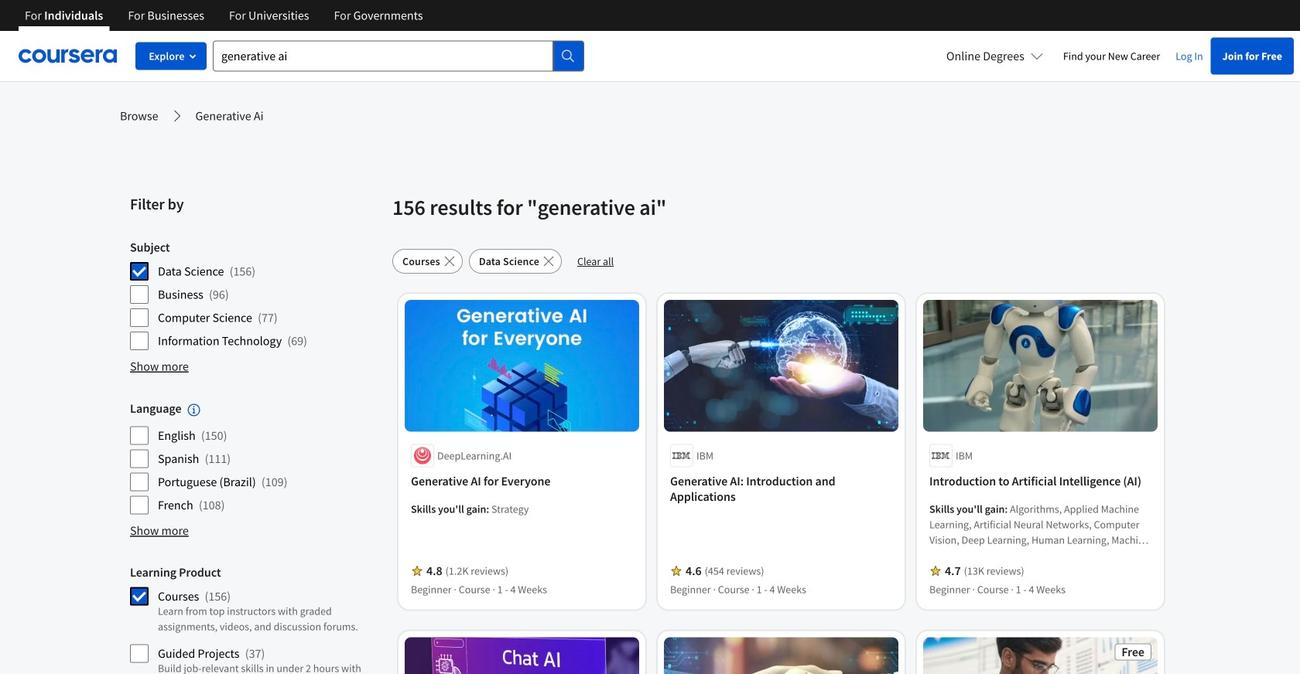 Task type: locate. For each thing, give the bounding box(es) containing it.
banner navigation
[[12, 0, 436, 31]]

(4.7 stars) element
[[945, 564, 961, 579]]

3 group from the top
[[130, 565, 383, 675]]

1 vertical spatial group
[[130, 401, 383, 516]]

group
[[130, 240, 383, 351], [130, 401, 383, 516], [130, 565, 383, 675]]

What do you want to learn? text field
[[213, 41, 553, 72]]

0 vertical spatial group
[[130, 240, 383, 351]]

(4.8 stars) element
[[427, 564, 443, 579]]

None search field
[[213, 41, 584, 72]]

2 group from the top
[[130, 401, 383, 516]]

1 group from the top
[[130, 240, 383, 351]]

information about this filter group image
[[188, 404, 200, 417]]

coursera image
[[19, 44, 117, 68]]

2 vertical spatial group
[[130, 565, 383, 675]]



Task type: describe. For each thing, give the bounding box(es) containing it.
(4.6 stars) element
[[686, 564, 702, 579]]



Task type: vqa. For each thing, say whether or not it's contained in the screenshot.
"Coursera" image
yes



